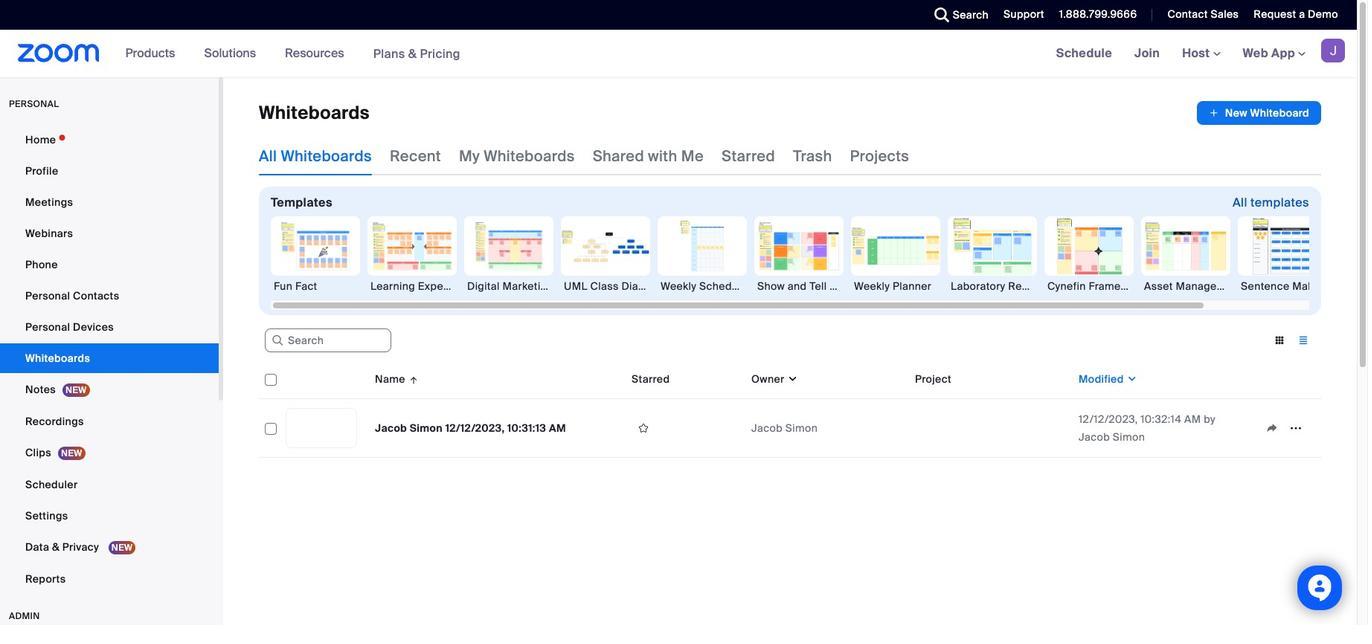 Task type: vqa. For each thing, say whether or not it's contained in the screenshot.
Asset
yes



Task type: describe. For each thing, give the bounding box(es) containing it.
plans
[[373, 46, 405, 61]]

clips
[[25, 446, 51, 460]]

admin
[[9, 611, 40, 623]]

web app
[[1243, 45, 1295, 61]]

tell
[[810, 280, 827, 293]]

whiteboards application
[[259, 101, 1321, 125]]

show and tell with a twist
[[757, 280, 888, 293]]

asset
[[1144, 280, 1173, 293]]

host
[[1182, 45, 1213, 61]]

reports
[[25, 573, 66, 586]]

notes
[[25, 383, 56, 397]]

with inside tabs of all whiteboard page tab list
[[648, 147, 678, 166]]

new whiteboard button
[[1197, 101, 1321, 125]]

asset management button
[[1141, 217, 1243, 294]]

shared with me
[[593, 147, 704, 166]]

phone link
[[0, 250, 219, 280]]

trash
[[793, 147, 832, 166]]

personal devices
[[25, 321, 114, 334]]

learning experience canvas element
[[368, 279, 516, 294]]

weekly schedule button
[[658, 217, 747, 294]]

twist
[[862, 280, 888, 293]]

my whiteboards
[[459, 147, 575, 166]]

personal contacts link
[[0, 281, 219, 311]]

host button
[[1182, 45, 1221, 61]]

add image
[[1209, 106, 1219, 121]]

show
[[757, 280, 785, 293]]

learning experience canvas
[[371, 280, 516, 293]]

request
[[1254, 7, 1296, 21]]

1.888.799.9666
[[1059, 7, 1137, 21]]

weekly schedule element
[[658, 279, 747, 294]]

recordings
[[25, 415, 84, 429]]

weekly planner button
[[851, 217, 940, 294]]

simon inside 12/12/2023, 10:32:14 am by jacob simon
[[1113, 431, 1145, 444]]

zoom logo image
[[18, 44, 99, 63]]

settings link
[[0, 501, 219, 531]]

maker
[[1293, 280, 1324, 293]]

12/12/2023, 10:32:14 am by jacob simon
[[1079, 413, 1216, 444]]

app
[[1272, 45, 1295, 61]]

webinars
[[25, 227, 73, 240]]

profile picture image
[[1321, 39, 1345, 63]]

notes link
[[0, 375, 219, 406]]

report
[[1008, 280, 1043, 293]]

personal devices link
[[0, 313, 219, 342]]

with inside button
[[830, 280, 850, 293]]

contact
[[1168, 7, 1208, 21]]

cynefin framework button
[[1045, 217, 1145, 294]]

arrow up image
[[405, 371, 419, 388]]

experience
[[418, 280, 475, 293]]

fun fact
[[274, 280, 317, 293]]

framework
[[1089, 280, 1145, 293]]

sales
[[1211, 7, 1239, 21]]

data & privacy link
[[0, 533, 219, 563]]

12/12/2023, inside 12/12/2023, 10:32:14 am by jacob simon
[[1079, 413, 1138, 426]]

0 horizontal spatial 12/12/2023,
[[445, 422, 505, 435]]

canvas for learning experience canvas
[[478, 280, 516, 293]]

whiteboard
[[1250, 106, 1310, 120]]

all for all templates
[[1233, 195, 1248, 211]]

modified
[[1079, 373, 1124, 386]]

join
[[1135, 45, 1160, 61]]

more options for jacob simon 12/12/2023, 10:31:13 am image
[[1284, 422, 1308, 435]]

templates
[[271, 195, 332, 211]]

all templates button
[[1233, 191, 1310, 215]]

canvas for digital marketing canvas
[[556, 280, 594, 293]]

laboratory
[[951, 280, 1006, 293]]

10:32:14
[[1141, 413, 1182, 426]]

uml class diagram button
[[561, 217, 665, 294]]

show and tell with a twist element
[[754, 279, 888, 294]]

new whiteboard
[[1225, 106, 1310, 120]]

jacob simon
[[752, 422, 818, 435]]

fun fact element
[[271, 279, 360, 294]]

data
[[25, 541, 49, 554]]

learning
[[371, 280, 415, 293]]

banner containing products
[[0, 30, 1357, 78]]

laboratory report
[[951, 280, 1043, 293]]

modified button
[[1079, 372, 1138, 387]]

plans & pricing
[[373, 46, 461, 61]]

thumbnail of jacob simon 12/12/2023, 10:31:13 am image
[[286, 409, 356, 448]]

whiteboards up the templates
[[281, 147, 372, 166]]

join link
[[1124, 30, 1171, 77]]

1.888.799.9666 button up join
[[1048, 0, 1141, 30]]

weekly planner element
[[851, 279, 940, 294]]

personal contacts
[[25, 289, 119, 303]]

personal
[[9, 98, 59, 110]]

0 horizontal spatial am
[[549, 422, 566, 435]]

devices
[[73, 321, 114, 334]]

contacts
[[73, 289, 119, 303]]

profile link
[[0, 156, 219, 186]]

& for pricing
[[408, 46, 417, 61]]

planner
[[893, 280, 932, 293]]

starred inside tabs of all whiteboard page tab list
[[722, 147, 775, 166]]

application containing name
[[259, 360, 1333, 470]]

schedule link
[[1045, 30, 1124, 77]]

digital
[[467, 280, 500, 293]]

digital marketing canvas button
[[464, 217, 594, 294]]

a inside button
[[853, 280, 859, 293]]

data & privacy
[[25, 541, 102, 554]]

jacob for jacob simon 12/12/2023, 10:31:13 am
[[375, 422, 407, 435]]



Task type: locate. For each thing, give the bounding box(es) containing it.
application
[[259, 360, 1333, 470], [1260, 417, 1316, 440]]

learning experience canvas button
[[368, 217, 516, 294]]

sentence maker
[[1241, 280, 1324, 293]]

meetings
[[25, 196, 73, 209]]

all templates
[[1233, 195, 1310, 211]]

personal down personal contacts
[[25, 321, 70, 334]]

grid mode, not selected image
[[1268, 334, 1292, 347]]

whiteboards up the all whiteboards
[[259, 101, 370, 124]]

all inside the 'all templates' button
[[1233, 195, 1248, 211]]

scheduler link
[[0, 470, 219, 500]]

am left by
[[1185, 413, 1201, 426]]

solutions button
[[204, 30, 263, 77]]

weekly for weekly planner
[[854, 280, 890, 293]]

12/12/2023, left 10:31:13
[[445, 422, 505, 435]]

0 vertical spatial a
[[1299, 7, 1305, 21]]

cynefin framework element
[[1045, 279, 1145, 294]]

personal for personal contacts
[[25, 289, 70, 303]]

shared
[[593, 147, 644, 166]]

down image
[[1124, 372, 1138, 387]]

laboratory report element
[[948, 279, 1043, 294]]

resources
[[285, 45, 344, 61]]

with right tell
[[830, 280, 850, 293]]

tabs of all whiteboard page tab list
[[259, 137, 909, 176]]

schedule inside meetings navigation
[[1056, 45, 1112, 61]]

request a demo link
[[1243, 0, 1357, 30], [1254, 7, 1339, 21]]

0 horizontal spatial jacob
[[375, 422, 407, 435]]

1 horizontal spatial schedule
[[1056, 45, 1112, 61]]

0 vertical spatial personal
[[25, 289, 70, 303]]

0 horizontal spatial canvas
[[478, 280, 516, 293]]

sentence
[[1241, 280, 1290, 293]]

1 vertical spatial starred
[[632, 373, 670, 386]]

show and tell with a twist button
[[754, 217, 888, 294]]

jacob simon 12/12/2023, 10:31:13 am
[[375, 422, 566, 435]]

1 vertical spatial a
[[853, 280, 859, 293]]

1 vertical spatial all
[[1233, 195, 1248, 211]]

schedule down 1.888.799.9666
[[1056, 45, 1112, 61]]

marketing
[[503, 280, 554, 293]]

recent
[[390, 147, 441, 166]]

cynefin framework
[[1048, 280, 1145, 293]]

a
[[1299, 7, 1305, 21], [853, 280, 859, 293]]

1 horizontal spatial jacob
[[752, 422, 783, 435]]

1.888.799.9666 button up schedule link
[[1059, 7, 1137, 21]]

web
[[1243, 45, 1269, 61]]

simon
[[410, 422, 443, 435], [786, 422, 818, 435], [1113, 431, 1145, 444]]

product information navigation
[[114, 30, 472, 78]]

jacob down name
[[375, 422, 407, 435]]

cell
[[909, 400, 1073, 458]]

a left demo
[[1299, 7, 1305, 21]]

2 personal from the top
[[25, 321, 70, 334]]

name
[[375, 373, 405, 386]]

sentence maker button
[[1238, 217, 1327, 294]]

a left twist
[[853, 280, 859, 293]]

banner
[[0, 30, 1357, 78]]

resources button
[[285, 30, 351, 77]]

class
[[590, 280, 619, 293]]

0 vertical spatial &
[[408, 46, 417, 61]]

fact
[[295, 280, 317, 293]]

0 horizontal spatial &
[[52, 541, 60, 554]]

personal menu menu
[[0, 125, 219, 596]]

0 horizontal spatial weekly
[[661, 280, 697, 293]]

personal
[[25, 289, 70, 303], [25, 321, 70, 334]]

demo
[[1308, 7, 1339, 21]]

&
[[408, 46, 417, 61], [52, 541, 60, 554]]

jacob inside 12/12/2023, 10:32:14 am by jacob simon
[[1079, 431, 1110, 444]]

contact sales link
[[1157, 0, 1243, 30], [1168, 7, 1239, 21]]

cynefin
[[1048, 280, 1086, 293]]

10:31:13
[[507, 422, 546, 435]]

0 vertical spatial starred
[[722, 147, 775, 166]]

projects
[[850, 147, 909, 166]]

fun
[[274, 280, 293, 293]]

settings
[[25, 510, 68, 523]]

0 horizontal spatial with
[[648, 147, 678, 166]]

fun fact button
[[271, 217, 360, 294]]

0 horizontal spatial starred
[[632, 373, 670, 386]]

products button
[[125, 30, 182, 77]]

personal for personal devices
[[25, 321, 70, 334]]

simon down down icon
[[786, 422, 818, 435]]

scheduler
[[25, 478, 78, 492]]

search
[[953, 8, 989, 22]]

simon down arrow up icon
[[410, 422, 443, 435]]

home link
[[0, 125, 219, 155]]

2 horizontal spatial simon
[[1113, 431, 1145, 444]]

products
[[125, 45, 175, 61]]

0 horizontal spatial simon
[[410, 422, 443, 435]]

click to star the whiteboard jacob simon 12/12/2023, 10:31:13 am image
[[632, 422, 656, 435]]

owner button
[[752, 372, 798, 387]]

2 horizontal spatial jacob
[[1079, 431, 1110, 444]]

1 vertical spatial with
[[830, 280, 850, 293]]

schedule left show
[[699, 280, 747, 293]]

1 horizontal spatial am
[[1185, 413, 1201, 426]]

1 vertical spatial &
[[52, 541, 60, 554]]

whiteboards inside personal menu menu
[[25, 352, 90, 365]]

personal down the phone at the left top
[[25, 289, 70, 303]]

jacob for jacob simon
[[752, 422, 783, 435]]

0 vertical spatial all
[[259, 147, 277, 166]]

1 vertical spatial personal
[[25, 321, 70, 334]]

whiteboards right my
[[484, 147, 575, 166]]

weekly planner
[[854, 280, 932, 293]]

contact sales
[[1168, 7, 1239, 21]]

reports link
[[0, 565, 219, 595]]

12/12/2023, down modified dropdown button
[[1079, 413, 1138, 426]]

digital marketing canvas element
[[464, 279, 594, 294]]

1 horizontal spatial a
[[1299, 7, 1305, 21]]

whiteboards
[[259, 101, 370, 124], [281, 147, 372, 166], [484, 147, 575, 166], [25, 352, 90, 365]]

1 horizontal spatial starred
[[722, 147, 775, 166]]

down image
[[785, 372, 798, 387]]

all inside tabs of all whiteboard page tab list
[[259, 147, 277, 166]]

diagram
[[622, 280, 665, 293]]

schedule inside button
[[699, 280, 747, 293]]

list mode, selected image
[[1292, 334, 1316, 347]]

2 canvas from the left
[[556, 280, 594, 293]]

1 horizontal spatial with
[[830, 280, 850, 293]]

plans & pricing link
[[373, 46, 461, 61], [373, 46, 461, 61]]

& right data
[[52, 541, 60, 554]]

whiteboards down personal devices
[[25, 352, 90, 365]]

weekly schedule
[[661, 280, 747, 293]]

project
[[915, 373, 952, 386]]

uml class diagram element
[[561, 279, 665, 294]]

sentence maker element
[[1238, 279, 1327, 294]]

2 weekly from the left
[[854, 280, 890, 293]]

meetings navigation
[[1045, 30, 1357, 78]]

0 horizontal spatial all
[[259, 147, 277, 166]]

all up the templates
[[259, 147, 277, 166]]

all for all whiteboards
[[259, 147, 277, 166]]

asset management element
[[1141, 279, 1243, 294]]

request a demo
[[1254, 7, 1339, 21]]

canvas
[[478, 280, 516, 293], [556, 280, 594, 293]]

weekly for weekly schedule
[[661, 280, 697, 293]]

me
[[681, 147, 704, 166]]

simon down 10:32:14
[[1113, 431, 1145, 444]]

jacob down the owner
[[752, 422, 783, 435]]

1 weekly from the left
[[661, 280, 697, 293]]

1 canvas from the left
[[478, 280, 516, 293]]

management
[[1176, 280, 1243, 293]]

solutions
[[204, 45, 256, 61]]

1 personal from the top
[[25, 289, 70, 303]]

templates
[[1251, 195, 1310, 211]]

simon for jacob simon
[[786, 422, 818, 435]]

& inside "link"
[[52, 541, 60, 554]]

0 horizontal spatial schedule
[[699, 280, 747, 293]]

my
[[459, 147, 480, 166]]

all whiteboards
[[259, 147, 372, 166]]

am right 10:31:13
[[549, 422, 566, 435]]

profile
[[25, 164, 58, 178]]

simon for jacob simon 12/12/2023, 10:31:13 am
[[410, 422, 443, 435]]

meetings link
[[0, 188, 219, 217]]

clips link
[[0, 438, 219, 469]]

1 horizontal spatial weekly
[[854, 280, 890, 293]]

starred up click to star the whiteboard jacob simon 12/12/2023, 10:31:13 am icon
[[632, 373, 670, 386]]

with left me
[[648, 147, 678, 166]]

owner
[[752, 373, 785, 386]]

am inside 12/12/2023, 10:32:14 am by jacob simon
[[1185, 413, 1201, 426]]

0 horizontal spatial a
[[853, 280, 859, 293]]

asset management
[[1144, 280, 1243, 293]]

& for privacy
[[52, 541, 60, 554]]

canvas inside digital marketing canvas "element"
[[556, 280, 594, 293]]

1 horizontal spatial simon
[[786, 422, 818, 435]]

jacob
[[375, 422, 407, 435], [752, 422, 783, 435], [1079, 431, 1110, 444]]

1 vertical spatial schedule
[[699, 280, 747, 293]]

whiteboards inside application
[[259, 101, 370, 124]]

0 vertical spatial schedule
[[1056, 45, 1112, 61]]

1 horizontal spatial 12/12/2023,
[[1079, 413, 1138, 426]]

& inside product information navigation
[[408, 46, 417, 61]]

12/12/2023,
[[1079, 413, 1138, 426], [445, 422, 505, 435]]

support
[[1004, 7, 1045, 21]]

all left the templates
[[1233, 195, 1248, 211]]

0 vertical spatial with
[[648, 147, 678, 166]]

privacy
[[62, 541, 99, 554]]

search button
[[923, 0, 993, 30]]

recordings link
[[0, 407, 219, 437]]

all
[[259, 147, 277, 166], [1233, 195, 1248, 211]]

1 horizontal spatial canvas
[[556, 280, 594, 293]]

phone
[[25, 258, 58, 272]]

digital marketing canvas
[[467, 280, 594, 293]]

and
[[788, 280, 807, 293]]

jacob down modified
[[1079, 431, 1110, 444]]

starred right me
[[722, 147, 775, 166]]

with
[[648, 147, 678, 166], [830, 280, 850, 293]]

& right plans
[[408, 46, 417, 61]]

1 horizontal spatial all
[[1233, 195, 1248, 211]]

canvas inside "learning experience canvas" element
[[478, 280, 516, 293]]

1 horizontal spatial &
[[408, 46, 417, 61]]

whiteboards link
[[0, 344, 219, 374]]

uml
[[564, 280, 588, 293]]

share image
[[1260, 422, 1284, 435]]

Search text field
[[265, 329, 391, 353]]



